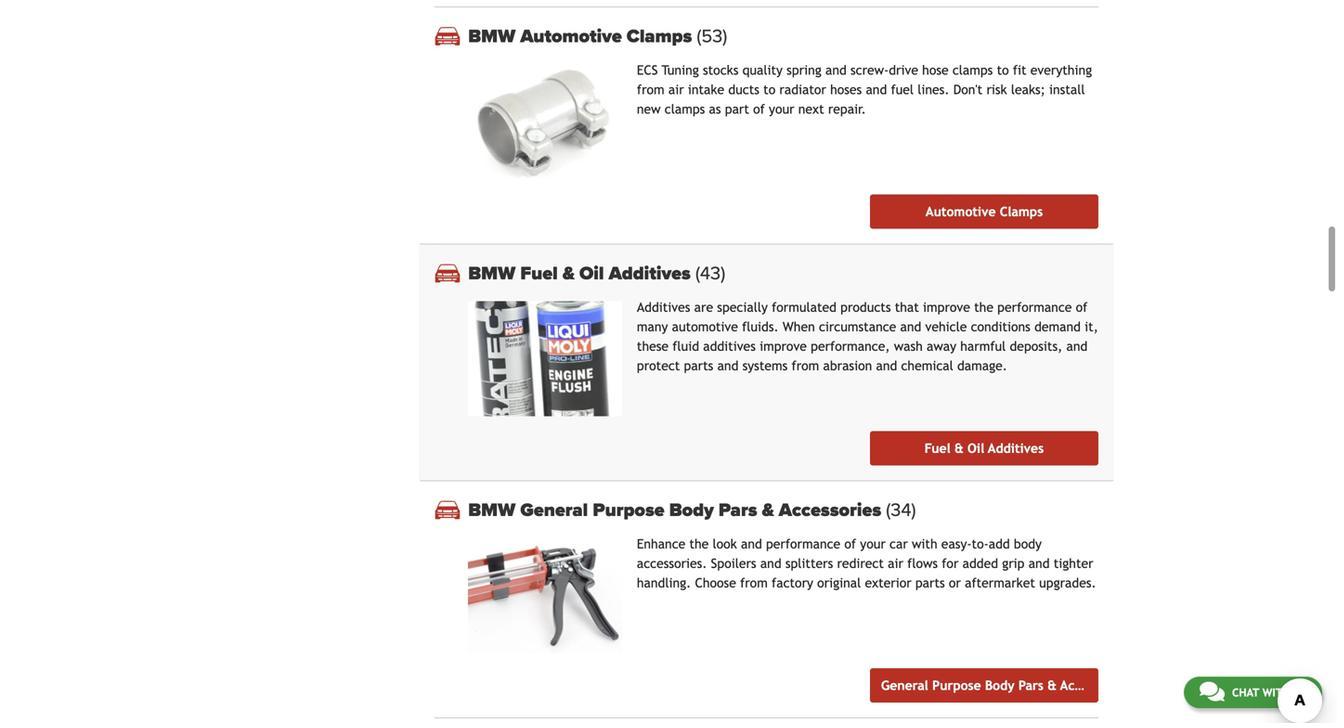 Task type: vqa. For each thing, say whether or not it's contained in the screenshot.
second materials
no



Task type: describe. For each thing, give the bounding box(es) containing it.
and down body
[[1029, 557, 1050, 572]]

of inside 'ecs tuning stocks quality spring and screw-drive hose clamps to fit everything from air intake ducts to radiator hoses and fuel lines. don't risk leaks; install new clamps as part of your next repair.'
[[753, 102, 765, 116]]

performance,
[[811, 339, 890, 354]]

1 horizontal spatial accessories
[[1061, 679, 1130, 694]]

products
[[841, 300, 891, 315]]

tighter
[[1054, 557, 1094, 572]]

1 vertical spatial improve
[[760, 339, 807, 354]]

performance inside enhance the look and performance of your car with easy-to-add body accessories. spoilers and splitters redirect air flows for added grip and tighter handling. choose from factory original exterior parts or aftermarket upgrades.
[[766, 537, 841, 552]]

bmw                                                                                    fuel & oil additives link
[[468, 262, 1099, 285]]

it,
[[1085, 319, 1099, 334]]

splitters
[[786, 557, 834, 572]]

fuel
[[891, 82, 914, 97]]

your inside enhance the look and performance of your car with easy-to-add body accessories. spoilers and splitters redirect air flows for added grip and tighter handling. choose from factory original exterior parts or aftermarket upgrades.
[[860, 537, 886, 552]]

factory
[[772, 576, 814, 591]]

for
[[942, 557, 959, 572]]

and up factory
[[761, 557, 782, 572]]

wash
[[894, 339, 923, 354]]

next
[[799, 102, 825, 116]]

comments image
[[1200, 681, 1225, 703]]

harmful
[[961, 339, 1006, 354]]

stocks
[[703, 63, 739, 77]]

radiator
[[780, 82, 827, 97]]

1 horizontal spatial with
[[1263, 686, 1290, 699]]

add
[[989, 537, 1010, 552]]

0 horizontal spatial clamps
[[665, 102, 705, 116]]

1 vertical spatial fuel
[[925, 441, 951, 456]]

exterior
[[865, 576, 912, 591]]

chat with us link
[[1184, 677, 1323, 709]]

these
[[637, 339, 669, 354]]

fuel & oil additives
[[925, 441, 1044, 456]]

automotive clamps
[[926, 204, 1043, 219]]

additives inside additives are specially formulated products that improve the performance of many automotive fluids. when circumstance and vehicle conditions demand it, these fluid additives improve performance, wash away harmful deposits, and protect parts and systems from abrasion and chemical damage.
[[637, 300, 691, 315]]

0 horizontal spatial accessories
[[779, 500, 882, 522]]

protect
[[637, 358, 680, 373]]

lines.
[[918, 82, 950, 97]]

are
[[695, 300, 714, 315]]

fuel & oil additives link
[[870, 432, 1099, 466]]

to-
[[972, 537, 989, 552]]

look
[[713, 537, 737, 552]]

from inside enhance the look and performance of your car with easy-to-add body accessories. spoilers and splitters redirect air flows for added grip and tighter handling. choose from factory original exterior parts or aftermarket upgrades.
[[740, 576, 768, 591]]

quality
[[743, 63, 783, 77]]

with inside enhance the look and performance of your car with easy-to-add body accessories. spoilers and splitters redirect air flows for added grip and tighter handling. choose from factory original exterior parts or aftermarket upgrades.
[[912, 537, 938, 552]]

that
[[895, 300, 919, 315]]

conditions
[[971, 319, 1031, 334]]

bmw for bmw                                                                                    general purpose body pars & accessories
[[468, 500, 516, 522]]

0 horizontal spatial fuel
[[520, 262, 558, 285]]

intake
[[688, 82, 725, 97]]

everything
[[1031, 63, 1093, 77]]

1 horizontal spatial to
[[997, 63, 1009, 77]]

1 horizontal spatial improve
[[923, 300, 971, 315]]

0 vertical spatial clamps
[[953, 63, 993, 77]]

automotive
[[672, 319, 738, 334]]

circumstance
[[819, 319, 897, 334]]

drive
[[889, 63, 919, 77]]

parts for bmw                                                                                    fuel & oil additives
[[684, 358, 714, 373]]

enhance
[[637, 537, 686, 552]]

bmw                                                                                    general purpose body pars & accessories
[[468, 500, 886, 522]]

repair.
[[828, 102, 866, 116]]

and up hoses
[[826, 63, 847, 77]]

systems
[[743, 358, 788, 373]]

from inside 'ecs tuning stocks quality spring and screw-drive hose clamps to fit everything from air intake ducts to radiator hoses and fuel lines. don't risk leaks; install new clamps as part of your next repair.'
[[637, 82, 665, 97]]

and down the wash
[[876, 358, 898, 373]]

additives inside fuel & oil additives link
[[988, 441, 1044, 456]]

fit
[[1013, 63, 1027, 77]]

handling.
[[637, 576, 691, 591]]

0 vertical spatial purpose
[[593, 500, 665, 522]]

chat with us
[[1233, 686, 1307, 699]]

or
[[949, 576, 961, 591]]

formulated
[[772, 300, 837, 315]]

0 horizontal spatial automotive
[[520, 25, 622, 47]]

1 vertical spatial to
[[764, 82, 776, 97]]

vehicle
[[926, 319, 967, 334]]

the inside additives are specially formulated products that improve the performance of many automotive fluids. when circumstance and vehicle conditions demand it, these fluid additives improve performance, wash away harmful deposits, and protect parts and systems from abrasion and chemical damage.
[[975, 300, 994, 315]]

1 horizontal spatial automotive
[[926, 204, 996, 219]]

as
[[709, 102, 721, 116]]

bmw                                                                                    general purpose body pars & accessories link
[[468, 500, 1099, 522]]

flows
[[908, 557, 938, 572]]

demand
[[1035, 319, 1081, 334]]

deposits,
[[1010, 339, 1063, 354]]



Task type: locate. For each thing, give the bounding box(es) containing it.
from down when
[[792, 358, 820, 373]]

1 horizontal spatial body
[[985, 679, 1015, 694]]

1 horizontal spatial general
[[881, 679, 929, 694]]

and down it, on the right top
[[1067, 339, 1088, 354]]

1 vertical spatial clamps
[[665, 102, 705, 116]]

hoses
[[831, 82, 862, 97]]

install
[[1050, 82, 1085, 97]]

your up redirect
[[860, 537, 886, 552]]

2 vertical spatial from
[[740, 576, 768, 591]]

bmw for bmw                                                                                    fuel & oil additives
[[468, 262, 516, 285]]

automotive clamps link
[[870, 194, 1099, 229]]

1 vertical spatial purpose
[[933, 679, 982, 694]]

0 horizontal spatial body
[[670, 500, 714, 522]]

additives are specially formulated products that improve the performance of many automotive fluids. when circumstance and vehicle conditions demand it, these fluid additives improve performance, wash away harmful deposits, and protect parts and systems from abrasion and chemical damage.
[[637, 300, 1099, 373]]

accessories.
[[637, 557, 707, 572]]

additives
[[609, 262, 691, 285], [637, 300, 691, 315], [988, 441, 1044, 456]]

many
[[637, 319, 668, 334]]

performance up splitters
[[766, 537, 841, 552]]

fuel & oil additives thumbnail image image
[[468, 301, 622, 417]]

parts
[[684, 358, 714, 373], [916, 576, 945, 591]]

1 vertical spatial with
[[1263, 686, 1290, 699]]

3 bmw from the top
[[468, 500, 516, 522]]

0 vertical spatial oil
[[580, 262, 604, 285]]

and up the spoilers
[[741, 537, 762, 552]]

fuel up fuel & oil additives thumbnail image
[[520, 262, 558, 285]]

the
[[975, 300, 994, 315], [690, 537, 709, 552]]

easy-
[[942, 537, 972, 552]]

the up conditions
[[975, 300, 994, 315]]

1 vertical spatial clamps
[[1000, 204, 1043, 219]]

1 vertical spatial performance
[[766, 537, 841, 552]]

part
[[725, 102, 750, 116]]

the left look
[[690, 537, 709, 552]]

0 horizontal spatial of
[[753, 102, 765, 116]]

2 horizontal spatial from
[[792, 358, 820, 373]]

of inside additives are specially formulated products that improve the performance of many automotive fluids. when circumstance and vehicle conditions demand it, these fluid additives improve performance, wash away harmful deposits, and protect parts and systems from abrasion and chemical damage.
[[1076, 300, 1088, 315]]

chemical
[[902, 358, 954, 373]]

bmw                                                                                    automotive clamps
[[468, 25, 697, 47]]

1 horizontal spatial air
[[888, 557, 904, 572]]

and
[[826, 63, 847, 77], [866, 82, 887, 97], [901, 319, 922, 334], [1067, 339, 1088, 354], [718, 358, 739, 373], [876, 358, 898, 373], [741, 537, 762, 552], [761, 557, 782, 572], [1029, 557, 1050, 572]]

clamps up don't
[[953, 63, 993, 77]]

from
[[637, 82, 665, 97], [792, 358, 820, 373], [740, 576, 768, 591]]

air down car
[[888, 557, 904, 572]]

improve
[[923, 300, 971, 315], [760, 339, 807, 354]]

of inside enhance the look and performance of your car with easy-to-add body accessories. spoilers and splitters redirect air flows for added grip and tighter handling. choose from factory original exterior parts or aftermarket upgrades.
[[845, 537, 857, 552]]

redirect
[[837, 557, 884, 572]]

enhance the look and performance of your car with easy-to-add body accessories. spoilers and splitters redirect air flows for added grip and tighter handling. choose from factory original exterior parts or aftermarket upgrades.
[[637, 537, 1097, 591]]

upgrades.
[[1040, 576, 1097, 591]]

0 horizontal spatial performance
[[766, 537, 841, 552]]

air inside enhance the look and performance of your car with easy-to-add body accessories. spoilers and splitters redirect air flows for added grip and tighter handling. choose from factory original exterior parts or aftermarket upgrades.
[[888, 557, 904, 572]]

don't
[[954, 82, 983, 97]]

from inside additives are specially formulated products that improve the performance of many automotive fluids. when circumstance and vehicle conditions demand it, these fluid additives improve performance, wash away harmful deposits, and protect parts and systems from abrasion and chemical damage.
[[792, 358, 820, 373]]

performance
[[998, 300, 1072, 315], [766, 537, 841, 552]]

0 vertical spatial general
[[520, 500, 588, 522]]

1 horizontal spatial clamps
[[953, 63, 993, 77]]

2 vertical spatial bmw
[[468, 500, 516, 522]]

improve down when
[[760, 339, 807, 354]]

general purpose body pars & accessories thumbnail image image
[[468, 539, 622, 654]]

1 horizontal spatial the
[[975, 300, 994, 315]]

us
[[1294, 686, 1307, 699]]

with up flows on the right bottom of page
[[912, 537, 938, 552]]

performance inside additives are specially formulated products that improve the performance of many automotive fluids. when circumstance and vehicle conditions demand it, these fluid additives improve performance, wash away harmful deposits, and protect parts and systems from abrasion and chemical damage.
[[998, 300, 1072, 315]]

1 horizontal spatial of
[[845, 537, 857, 552]]

1 horizontal spatial oil
[[968, 441, 985, 456]]

fluid
[[673, 339, 699, 354]]

0 horizontal spatial general
[[520, 500, 588, 522]]

air inside 'ecs tuning stocks quality spring and screw-drive hose clamps to fit everything from air intake ducts to radiator hoses and fuel lines. don't risk leaks; install new clamps as part of your next repair.'
[[669, 82, 684, 97]]

pars
[[719, 500, 758, 522], [1019, 679, 1044, 694]]

parts down fluid
[[684, 358, 714, 373]]

0 vertical spatial fuel
[[520, 262, 558, 285]]

0 vertical spatial parts
[[684, 358, 714, 373]]

specially
[[717, 300, 768, 315]]

0 vertical spatial additives
[[609, 262, 691, 285]]

automotive
[[520, 25, 622, 47], [926, 204, 996, 219]]

1 horizontal spatial parts
[[916, 576, 945, 591]]

original
[[818, 576, 861, 591]]

1 vertical spatial parts
[[916, 576, 945, 591]]

bmw                                                                                    fuel & oil additives
[[468, 262, 696, 285]]

0 vertical spatial of
[[753, 102, 765, 116]]

0 vertical spatial automotive
[[520, 25, 622, 47]]

to left fit at the top right
[[997, 63, 1009, 77]]

0 vertical spatial from
[[637, 82, 665, 97]]

&
[[563, 262, 575, 285], [955, 441, 964, 456], [762, 500, 774, 522], [1048, 679, 1057, 694]]

0 vertical spatial improve
[[923, 300, 971, 315]]

0 horizontal spatial from
[[637, 82, 665, 97]]

1 vertical spatial air
[[888, 557, 904, 572]]

oil
[[580, 262, 604, 285], [968, 441, 985, 456]]

fuel down chemical
[[925, 441, 951, 456]]

spoilers
[[711, 557, 757, 572]]

abrasion
[[823, 358, 873, 373]]

of up it, on the right top
[[1076, 300, 1088, 315]]

additives
[[703, 339, 756, 354]]

0 vertical spatial with
[[912, 537, 938, 552]]

0 horizontal spatial parts
[[684, 358, 714, 373]]

your down radiator
[[769, 102, 795, 116]]

purpose
[[593, 500, 665, 522], [933, 679, 982, 694]]

parts down flows on the right bottom of page
[[916, 576, 945, 591]]

general purpose body pars & accessories link
[[870, 669, 1130, 703]]

1 bmw from the top
[[468, 25, 516, 47]]

body
[[670, 500, 714, 522], [985, 679, 1015, 694]]

parts inside enhance the look and performance of your car with easy-to-add body accessories. spoilers and splitters redirect air flows for added grip and tighter handling. choose from factory original exterior parts or aftermarket upgrades.
[[916, 576, 945, 591]]

bmw
[[468, 25, 516, 47], [468, 262, 516, 285], [468, 500, 516, 522]]

0 vertical spatial clamps
[[627, 25, 692, 47]]

with
[[912, 537, 938, 552], [1263, 686, 1290, 699]]

parts inside additives are specially formulated products that improve the performance of many automotive fluids. when circumstance and vehicle conditions demand it, these fluid additives improve performance, wash away harmful deposits, and protect parts and systems from abrasion and chemical damage.
[[684, 358, 714, 373]]

0 horizontal spatial your
[[769, 102, 795, 116]]

performance up 'demand'
[[998, 300, 1072, 315]]

1 vertical spatial general
[[881, 679, 929, 694]]

0 horizontal spatial with
[[912, 537, 938, 552]]

automotive clamps thumbnail image image
[[468, 64, 622, 180]]

with left us
[[1263, 686, 1290, 699]]

0 vertical spatial your
[[769, 102, 795, 116]]

and down additives
[[718, 358, 739, 373]]

1 horizontal spatial pars
[[1019, 679, 1044, 694]]

fluids.
[[742, 319, 779, 334]]

improve up vehicle
[[923, 300, 971, 315]]

0 horizontal spatial oil
[[580, 262, 604, 285]]

1 horizontal spatial performance
[[998, 300, 1072, 315]]

your
[[769, 102, 795, 116], [860, 537, 886, 552]]

to
[[997, 63, 1009, 77], [764, 82, 776, 97]]

0 horizontal spatial purpose
[[593, 500, 665, 522]]

body
[[1014, 537, 1042, 552]]

from up new
[[637, 82, 665, 97]]

1 vertical spatial pars
[[1019, 679, 1044, 694]]

of right part
[[753, 102, 765, 116]]

clamps
[[953, 63, 993, 77], [665, 102, 705, 116]]

risk
[[987, 82, 1008, 97]]

spring
[[787, 63, 822, 77]]

0 horizontal spatial clamps
[[627, 25, 692, 47]]

ecs tuning stocks quality spring and screw-drive hose clamps to fit everything from air intake ducts to radiator hoses and fuel lines. don't risk leaks; install new clamps as part of your next repair.
[[637, 63, 1093, 116]]

0 horizontal spatial improve
[[760, 339, 807, 354]]

0 vertical spatial air
[[669, 82, 684, 97]]

0 horizontal spatial the
[[690, 537, 709, 552]]

screw-
[[851, 63, 889, 77]]

2 vertical spatial of
[[845, 537, 857, 552]]

your inside 'ecs tuning stocks quality spring and screw-drive hose clamps to fit everything from air intake ducts to radiator hoses and fuel lines. don't risk leaks; install new clamps as part of your next repair.'
[[769, 102, 795, 116]]

2 bmw from the top
[[468, 262, 516, 285]]

0 vertical spatial pars
[[719, 500, 758, 522]]

away
[[927, 339, 957, 354]]

bmw for bmw                                                                                    automotive clamps
[[468, 25, 516, 47]]

0 vertical spatial bmw
[[468, 25, 516, 47]]

1 vertical spatial additives
[[637, 300, 691, 315]]

general purpose body pars & accessories
[[881, 679, 1130, 694]]

1 vertical spatial body
[[985, 679, 1015, 694]]

1 vertical spatial accessories
[[1061, 679, 1130, 694]]

1 horizontal spatial purpose
[[933, 679, 982, 694]]

ecs
[[637, 63, 658, 77]]

1 vertical spatial oil
[[968, 441, 985, 456]]

from down the spoilers
[[740, 576, 768, 591]]

0 vertical spatial body
[[670, 500, 714, 522]]

1 vertical spatial bmw
[[468, 262, 516, 285]]

the inside enhance the look and performance of your car with easy-to-add body accessories. spoilers and splitters redirect air flows for added grip and tighter handling. choose from factory original exterior parts or aftermarket upgrades.
[[690, 537, 709, 552]]

grip
[[1003, 557, 1025, 572]]

clamps
[[627, 25, 692, 47], [1000, 204, 1043, 219]]

0 vertical spatial performance
[[998, 300, 1072, 315]]

2 horizontal spatial of
[[1076, 300, 1088, 315]]

when
[[783, 319, 815, 334]]

parts for bmw                                                                                    general purpose body pars & accessories
[[916, 576, 945, 591]]

1 vertical spatial your
[[860, 537, 886, 552]]

0 horizontal spatial pars
[[719, 500, 758, 522]]

0 vertical spatial to
[[997, 63, 1009, 77]]

to down the quality at the right
[[764, 82, 776, 97]]

tuning
[[662, 63, 699, 77]]

choose
[[695, 576, 737, 591]]

0 vertical spatial the
[[975, 300, 994, 315]]

1 vertical spatial of
[[1076, 300, 1088, 315]]

1 horizontal spatial from
[[740, 576, 768, 591]]

general inside general purpose body pars & accessories link
[[881, 679, 929, 694]]

1 horizontal spatial fuel
[[925, 441, 951, 456]]

0 horizontal spatial to
[[764, 82, 776, 97]]

hose
[[923, 63, 949, 77]]

1 vertical spatial from
[[792, 358, 820, 373]]

clamps down intake
[[665, 102, 705, 116]]

1 horizontal spatial your
[[860, 537, 886, 552]]

aftermarket
[[965, 576, 1036, 591]]

of up redirect
[[845, 537, 857, 552]]

car
[[890, 537, 908, 552]]

bmw                                                                                    automotive clamps link
[[468, 25, 1099, 47]]

0 vertical spatial accessories
[[779, 500, 882, 522]]

added
[[963, 557, 999, 572]]

new
[[637, 102, 661, 116]]

1 horizontal spatial clamps
[[1000, 204, 1043, 219]]

chat
[[1233, 686, 1260, 699]]

1 vertical spatial the
[[690, 537, 709, 552]]

0 horizontal spatial air
[[669, 82, 684, 97]]

air down tuning at the top of page
[[669, 82, 684, 97]]

and up the wash
[[901, 319, 922, 334]]

and down screw-
[[866, 82, 887, 97]]

1 vertical spatial automotive
[[926, 204, 996, 219]]

leaks;
[[1011, 82, 1046, 97]]

ducts
[[729, 82, 760, 97]]

2 vertical spatial additives
[[988, 441, 1044, 456]]

damage.
[[958, 358, 1008, 373]]



